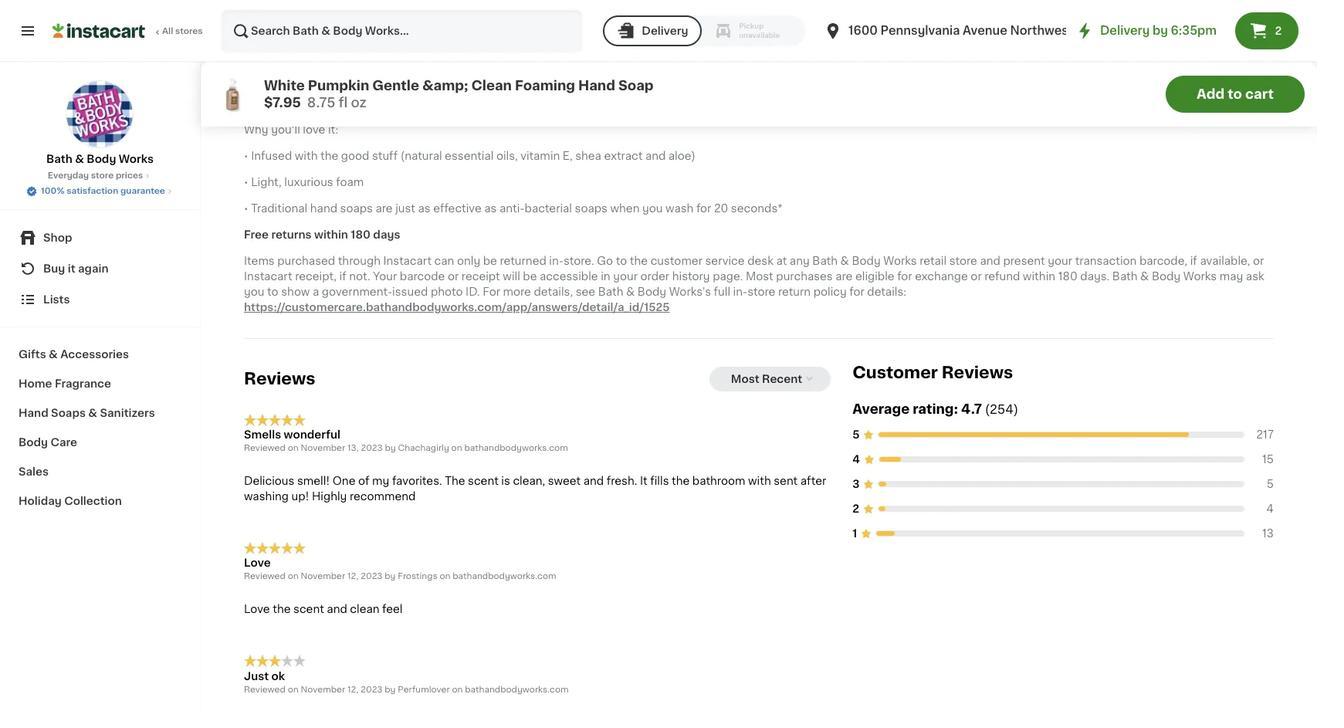 Task type: vqa. For each thing, say whether or not it's contained in the screenshot.
you'll
yes



Task type: describe. For each thing, give the bounding box(es) containing it.
1 soaps from the left
[[340, 203, 373, 214]]

accessories
[[60, 349, 129, 360]]

by left 6:35pm
[[1153, 25, 1168, 36]]

1 horizontal spatial works
[[884, 255, 917, 266]]

bath inside "link"
[[46, 154, 72, 164]]

shop
[[43, 232, 72, 243]]

bath & body works logo image
[[66, 80, 134, 148]]

bath & body works
[[46, 154, 154, 164]]

the inside delicious smell! one of my favorites. the scent is clean, sweet and fresh. it fills the bathroom with sent after washing up! highly recommend
[[672, 476, 690, 486]]

gifts & accessories
[[19, 349, 129, 360]]

november inside love reviewed on november 12, 2023 by frostings on bathandbodyworks.com
[[301, 572, 345, 581]]

aloe)
[[669, 150, 696, 161]]

traditional
[[251, 203, 308, 214]]

most inside items purchased through instacart can only be returned in-store. go to the customer service desk at any bath & body works retail store and present your transaction barcode, if available, or instacart receipt, if not. your barcode or receipt will be accessible in your order history page. most purchases are eligible for exchange or refund within 180 days. bath & body works may ask you to show a government-issued photo id. for more details, see bath & body works's full in-store return policy for details: https://customercare.bathandbodyworks.com/app/answers/detail/a_id/1525
[[746, 271, 774, 282]]

body care link
[[9, 428, 191, 457]]

clean
[[350, 604, 380, 615]]

2 vertical spatial store
[[748, 286, 776, 297]]

1 as from the left
[[418, 203, 431, 214]]

germs
[[392, 98, 427, 109]]

3
[[853, 478, 860, 489]]

1 vertical spatial instacart
[[244, 271, 292, 282]]

Search field
[[222, 11, 582, 51]]

https://customercare.bathandbodyworks.com/app/answers/detail/a_id/1525
[[244, 302, 670, 312]]

satisfaction
[[67, 187, 118, 195]]

can
[[434, 255, 454, 266]]

reviewed inside love reviewed on november 12, 2023 by frostings on bathandbodyworks.com
[[244, 572, 286, 581]]

reviewed for just
[[244, 686, 286, 694]]

up!
[[292, 491, 309, 502]]

pumpkin
[[308, 80, 369, 92]]

0 horizontal spatial if
[[339, 271, 346, 282]]

20
[[714, 203, 728, 214]]

2 as from the left
[[484, 203, 497, 214]]

buy it again link
[[9, 253, 191, 284]]

foam
[[336, 177, 364, 187]]

november for wonderful
[[301, 444, 345, 452]]

for
[[483, 286, 500, 297]]

0 horizontal spatial with
[[295, 150, 318, 161]]

service type group
[[603, 15, 805, 46]]

add to cart
[[1197, 88, 1274, 100]]

northwest
[[1010, 25, 1073, 36]]

id.
[[466, 286, 480, 297]]

• infused with the good stuff (natural essential oils, vitamin e, shea extract and aloe)
[[244, 150, 696, 161]]

returns
[[271, 229, 312, 240]]

all stores link
[[53, 9, 204, 53]]

• light, luxurious foam
[[244, 177, 364, 187]]

the left good
[[320, 150, 338, 161]]

holiday
[[19, 496, 62, 507]]

everyday
[[48, 171, 89, 180]]

or left refund
[[971, 271, 982, 282]]

or up ask
[[1253, 255, 1264, 266]]

2 horizontal spatial works
[[1184, 271, 1217, 282]]

body down barcode,
[[1152, 271, 1181, 282]]

• for • light, luxurious foam
[[244, 177, 248, 187]]

highly
[[312, 491, 347, 502]]

smell!
[[297, 476, 330, 486]]

washing
[[244, 491, 289, 502]]

0 horizontal spatial 180
[[351, 229, 371, 240]]

& right soaps
[[88, 408, 97, 419]]

love reviewed on november 12, 2023 by frostings on bathandbodyworks.com
[[244, 558, 556, 581]]

all stores
[[162, 27, 203, 36]]

items purchased through instacart can only be returned in-store. go to the customer service desk at any bath & body works retail store and present your transaction barcode, if available, or instacart receipt, if not. your barcode or receipt will be accessible in your order history page. most purchases are eligible for exchange or refund within 180 days. bath & body works may ask you to show a government-issued photo id. for more details, see bath & body works's full in-store return policy for details: https://customercare.bathandbodyworks.com/app/answers/detail/a_id/1525
[[244, 255, 1265, 312]]

6:35pm
[[1171, 25, 1217, 36]]

sulfates.
[[837, 98, 883, 109]]

12, inside love reviewed on november 12, 2023 by frostings on bathandbodyworks.com
[[347, 572, 359, 581]]

eligible
[[856, 271, 895, 282]]

180 inside items purchased through instacart can only be returned in-store. go to the customer service desk at any bath & body works retail store and present your transaction barcode, if available, or instacart receipt, if not. your barcode or receipt will be accessible in your order history page. most purchases are eligible for exchange or refund within 180 days. bath & body works may ask you to show a government-issued photo id. for more details, see bath & body works's full in-store return policy for details: https://customercare.bathandbodyworks.com/app/answers/detail/a_id/1525
[[1058, 271, 1078, 282]]

&amp;
[[422, 80, 468, 92]]

issued
[[392, 286, 428, 297]]

home
[[19, 378, 52, 389]]

to inside button
[[1228, 88, 1242, 100]]

oz
[[351, 97, 367, 109]]

delivery by 6:35pm
[[1100, 25, 1217, 36]]

1 horizontal spatial instacart
[[383, 255, 432, 266]]

maintain
[[485, 98, 532, 109]]

0 horizontal spatial 5
[[853, 429, 860, 440]]

hand
[[310, 203, 337, 214]]

love
[[303, 124, 325, 135]]

the
[[445, 476, 465, 486]]

customer reviews
[[853, 364, 1013, 380]]

receipt,
[[295, 271, 337, 282]]

(254)
[[985, 403, 1019, 415]]

fresh.
[[607, 476, 637, 486]]

the up ok
[[273, 604, 291, 615]]

essential
[[445, 150, 494, 161]]

body inside body care link
[[19, 437, 48, 448]]

1 vertical spatial scent
[[293, 604, 324, 615]]

1 vertical spatial 4
[[1267, 503, 1274, 514]]

fl
[[339, 97, 348, 109]]

avenue
[[963, 25, 1007, 36]]

2 inside button
[[1275, 25, 1282, 36]]

barrierwithout
[[658, 98, 735, 109]]

refund
[[985, 271, 1020, 282]]

0 vertical spatial you
[[642, 203, 663, 214]]

average rating: 4.7 (254)
[[853, 403, 1019, 415]]

helps
[[453, 98, 482, 109]]

sales
[[19, 466, 49, 477]]

0 horizontal spatial to
[[267, 286, 278, 297]]

2 horizontal spatial store
[[950, 255, 977, 266]]

1 horizontal spatial 5
[[1267, 478, 1274, 489]]

days
[[373, 229, 400, 240]]

hand inside white pumpkin gentle &amp; clean foaming hand soap $7.95 8.75 fl oz
[[578, 80, 615, 92]]

by inside just ok reviewed on november 12, 2023 by perfumlover on bathandbodyworks.com
[[385, 686, 396, 694]]

sent
[[774, 476, 798, 486]]

shea
[[575, 150, 601, 161]]

it for what
[[275, 98, 282, 109]]

100% satisfaction guarantee
[[41, 187, 165, 195]]

item carousel region
[[244, 0, 1274, 10]]

& inside "link"
[[75, 154, 84, 164]]

1600
[[849, 25, 878, 36]]

luxurious
[[284, 177, 333, 187]]

infused
[[251, 150, 292, 161]]

at
[[776, 255, 787, 266]]

0 vertical spatial if
[[1190, 255, 1197, 266]]

holiday collection link
[[9, 486, 191, 516]]

within inside items purchased through instacart can only be returned in-store. go to the customer service desk at any bath & body works retail store and present your transaction barcode, if available, or instacart receipt, if not. your barcode or receipt will be accessible in your order history page. most purchases are eligible for exchange or refund within 180 days. bath & body works may ask you to show a government-issued photo id. for more details, see bath & body works's full in-store return policy for details: https://customercare.bathandbodyworks.com/app/answers/detail/a_id/1525
[[1023, 271, 1056, 282]]

just
[[244, 671, 269, 682]]

instacart logo image
[[53, 22, 145, 40]]

body inside 'bath & body works' "link"
[[87, 154, 116, 164]]

• for • traditional hand soaps are just as effective as anti-bacterial soaps when you wash for 20 seconds*
[[244, 203, 248, 214]]

bath down transaction
[[1113, 271, 1138, 282]]

(natural
[[401, 150, 442, 161]]

and inside items purchased through instacart can only be returned in-store. go to the customer service desk at any bath & body works retail store and present your transaction barcode, if available, or instacart receipt, if not. your barcode or receipt will be accessible in your order history page. most purchases are eligible for exchange or refund within 180 days. bath & body works may ask you to show a government-issued photo id. for more details, see bath & body works's full in-store return policy for details: https://customercare.bathandbodyworks.com/app/answers/detail/a_id/1525
[[980, 255, 1001, 266]]

bathandbodyworks.com for ok
[[465, 686, 569, 694]]

bathandbodyworks.com inside love reviewed on november 12, 2023 by frostings on bathandbodyworks.com
[[453, 572, 556, 581]]

0 horizontal spatial reviews
[[244, 370, 315, 387]]

order
[[641, 271, 670, 282]]

parabens
[[770, 98, 821, 109]]

2 button
[[1235, 12, 1299, 49]]

1 horizontal spatial for
[[850, 286, 865, 297]]

skin's
[[535, 98, 565, 109]]

details
[[244, 72, 283, 82]]

8.75
[[307, 97, 335, 109]]

november for ok
[[301, 686, 345, 694]]

foaming
[[515, 80, 575, 92]]

effective
[[433, 203, 482, 214]]

217
[[1257, 429, 1274, 440]]

clean
[[471, 80, 512, 92]]

bath down in
[[598, 286, 623, 297]]

details,
[[534, 286, 573, 297]]

or left sulfates.
[[823, 98, 834, 109]]

days.
[[1081, 271, 1110, 282]]

all
[[162, 27, 173, 36]]

dyes,
[[737, 98, 767, 109]]

average
[[853, 403, 910, 415]]

2 soaps from the left
[[575, 203, 608, 214]]

stuff
[[372, 150, 398, 161]]



Task type: locate. For each thing, give the bounding box(es) containing it.
0 vertical spatial instacart
[[383, 255, 432, 266]]

2023 inside smells wonderful reviewed on november 13, 2023 by chachagirly on bathandbodyworks.com
[[361, 444, 383, 452]]

1600 pennsylvania avenue northwest
[[849, 25, 1073, 36]]

0 vertical spatial within
[[314, 229, 348, 240]]

ask
[[1246, 271, 1265, 282]]

1 vertical spatial reviewed
[[244, 572, 286, 581]]

1 vertical spatial you
[[244, 286, 264, 297]]

why you'll love it:
[[244, 124, 339, 135]]

1 horizontal spatial as
[[484, 203, 497, 214]]

0 horizontal spatial store
[[91, 171, 114, 180]]

0 vertical spatial be
[[483, 255, 497, 266]]

delivery left 6:35pm
[[1100, 25, 1150, 36]]

0 horizontal spatial as
[[418, 203, 431, 214]]

1 vertical spatial within
[[1023, 271, 1056, 282]]

for up details:
[[897, 271, 912, 282]]

2 horizontal spatial for
[[897, 271, 912, 282]]

scent left clean
[[293, 604, 324, 615]]

12, inside just ok reviewed on november 12, 2023 by perfumlover on bathandbodyworks.com
[[347, 686, 359, 694]]

you left the wash
[[642, 203, 663, 214]]

and left fresh.
[[584, 476, 604, 486]]

moisture
[[607, 98, 655, 109]]

1 vertical spatial works
[[884, 255, 917, 266]]

& right gifts
[[49, 349, 58, 360]]

show
[[281, 286, 310, 297]]

delivery up 'soap'
[[642, 25, 688, 36]]

0 vertical spatial it
[[275, 98, 282, 109]]

1 vertical spatial to
[[616, 255, 627, 266]]

are inside items purchased through instacart can only be returned in-store. go to the customer service desk at any bath & body works retail store and present your transaction barcode, if available, or instacart receipt, if not. your barcode or receipt will be accessible in your order history page. most purchases are eligible for exchange or refund within 180 days. bath & body works may ask you to show a government-issued photo id. for more details, see bath & body works's full in-store return policy for details: https://customercare.bathandbodyworks.com/app/answers/detail/a_id/1525
[[836, 271, 853, 282]]

2023
[[361, 444, 383, 452], [361, 572, 383, 581], [361, 686, 383, 694]]

2 up add to cart button
[[1275, 25, 1282, 36]]

& inside "link"
[[49, 349, 58, 360]]

page 1 of 5 group
[[244, 0, 1274, 10]]

again
[[78, 263, 109, 274]]

0 horizontal spatial instacart
[[244, 271, 292, 282]]

most recent button
[[709, 366, 831, 391]]

body up eligible
[[852, 255, 881, 266]]

0 horizontal spatial in-
[[549, 255, 564, 266]]

reviewed down smells
[[244, 444, 286, 452]]

0 vertical spatial to
[[1228, 88, 1242, 100]]

most down desk
[[746, 271, 774, 282]]

everyday store prices
[[48, 171, 143, 180]]

& up everyday
[[75, 154, 84, 164]]

0 vertical spatial 12,
[[347, 572, 359, 581]]

0 vertical spatial scent
[[468, 476, 499, 486]]

0 horizontal spatial 4
[[853, 454, 860, 465]]

if left not.
[[339, 271, 346, 282]]

be down returned
[[523, 271, 537, 282]]

works up eligible
[[884, 255, 917, 266]]

2 down 3
[[853, 503, 859, 514]]

5 down average
[[853, 429, 860, 440]]

12, up clean
[[347, 572, 359, 581]]

works inside "link"
[[119, 154, 154, 164]]

by
[[1153, 25, 1168, 36], [385, 444, 396, 452], [385, 572, 396, 581], [385, 686, 396, 694]]

the up order on the top
[[630, 255, 648, 266]]

available,
[[1200, 255, 1250, 266]]

for down eligible
[[850, 286, 865, 297]]

light,
[[251, 177, 282, 187]]

1 vertical spatial be
[[523, 271, 537, 282]]

1 2023 from the top
[[361, 444, 383, 452]]

customer
[[651, 255, 703, 266]]

reviewed inside smells wonderful reviewed on november 13, 2023 by chachagirly on bathandbodyworks.com
[[244, 444, 286, 452]]

love the scent and clean feel
[[244, 604, 403, 615]]

0 vertical spatial store
[[91, 171, 114, 180]]

ok
[[271, 671, 285, 682]]

are left the just
[[376, 203, 393, 214]]

1 horizontal spatial 4
[[1267, 503, 1274, 514]]

• up free
[[244, 203, 248, 214]]

0 vertical spatial 4
[[853, 454, 860, 465]]

by inside love reviewed on november 12, 2023 by frostings on bathandbodyworks.com
[[385, 572, 396, 581]]

any
[[790, 255, 810, 266]]

in- up accessible
[[549, 255, 564, 266]]

if right barcode,
[[1190, 255, 1197, 266]]

to right add
[[1228, 88, 1242, 100]]

3 • from the top
[[244, 203, 248, 214]]

purchases
[[776, 271, 833, 282]]

0 horizontal spatial be
[[483, 255, 497, 266]]

180 left 'days.'
[[1058, 271, 1078, 282]]

1 horizontal spatial be
[[523, 271, 537, 282]]

& down barcode,
[[1141, 271, 1149, 282]]

1 vertical spatial are
[[836, 271, 853, 282]]

oils,
[[496, 150, 518, 161]]

store down desk
[[748, 286, 776, 297]]

body up "everyday store prices" link in the left of the page
[[87, 154, 116, 164]]

the right fills
[[672, 476, 690, 486]]

guarantee
[[120, 187, 165, 195]]

it down white
[[275, 98, 282, 109]]

fills
[[650, 476, 669, 486]]

policy
[[814, 286, 847, 297]]

by left perfumlover
[[385, 686, 396, 694]]

1 horizontal spatial store
[[748, 286, 776, 297]]

or up photo
[[448, 271, 459, 282]]

body up sales
[[19, 437, 48, 448]]

for left 20
[[696, 203, 711, 214]]

1 • from the top
[[244, 150, 248, 161]]

2 2023 from the top
[[361, 572, 383, 581]]

0 vertical spatial 2023
[[361, 444, 383, 452]]

photo
[[431, 286, 463, 297]]

good
[[341, 150, 369, 161]]

1 horizontal spatial you
[[642, 203, 663, 214]]

november inside just ok reviewed on november 12, 2023 by perfumlover on bathandbodyworks.com
[[301, 686, 345, 694]]

body
[[87, 154, 116, 164], [852, 255, 881, 266], [1152, 271, 1181, 282], [638, 286, 666, 297], [19, 437, 48, 448]]

you down items
[[244, 286, 264, 297]]

2 love from the top
[[244, 604, 270, 615]]

with inside delicious smell! one of my favorites. the scent is clean, sweet and fresh. it fills the bathroom with sent after washing up! highly recommend
[[748, 476, 771, 486]]

0 horizontal spatial you
[[244, 286, 264, 297]]

1 horizontal spatial to
[[616, 255, 627, 266]]

it right buy at top
[[68, 263, 75, 274]]

1 vertical spatial hand
[[19, 408, 48, 419]]

as right the just
[[418, 203, 431, 214]]

delivery for delivery
[[642, 25, 688, 36]]

0 vertical spatial your
[[1048, 255, 1073, 266]]

2 • from the top
[[244, 177, 248, 187]]

the inside items purchased through instacart can only be returned in-store. go to the customer service desk at any bath & body works retail store and present your transaction barcode, if available, or instacart receipt, if not. your barcode or receipt will be accessible in your order history page. most purchases are eligible for exchange or refund within 180 days. bath & body works may ask you to show a government-issued photo id. for more details, see bath & body works's full in-store return policy for details: https://customercare.bathandbodyworks.com/app/answers/detail/a_id/1525
[[630, 255, 648, 266]]

purchased
[[277, 255, 335, 266]]

0 vertical spatial with
[[295, 150, 318, 161]]

and up refund
[[980, 255, 1001, 266]]

None search field
[[221, 9, 583, 53]]

reviewed down just
[[244, 686, 286, 694]]

2023 inside love reviewed on november 12, 2023 by frostings on bathandbodyworks.com
[[361, 572, 383, 581]]

smells wonderful reviewed on november 13, 2023 by chachagirly on bathandbodyworks.com
[[244, 429, 568, 452]]

2023 inside just ok reviewed on november 12, 2023 by perfumlover on bathandbodyworks.com
[[361, 686, 383, 694]]

3 november from the top
[[301, 686, 345, 694]]

2 12, from the top
[[347, 686, 359, 694]]

hand soaps & sanitizers link
[[9, 398, 191, 428]]

1 vertical spatial 5
[[1267, 478, 1274, 489]]

2 vertical spatial reviewed
[[244, 686, 286, 694]]

you
[[642, 203, 663, 214], [244, 286, 264, 297]]

delicious smell! one of my favorites. the scent is clean, sweet and fresh. it fills the bathroom with sent after washing up! highly recommend
[[244, 476, 826, 502]]

is
[[501, 476, 510, 486]]

it for buy
[[68, 263, 75, 274]]

reviewed inside just ok reviewed on november 12, 2023 by perfumlover on bathandbodyworks.com
[[244, 686, 286, 694]]

most inside button
[[731, 373, 759, 384]]

in
[[601, 271, 610, 282]]

are up policy
[[836, 271, 853, 282]]

transaction
[[1075, 255, 1137, 266]]

as left anti-
[[484, 203, 497, 214]]

works's
[[669, 286, 711, 297]]

hand down home
[[19, 408, 48, 419]]

0 vertical spatial •
[[244, 150, 248, 161]]

barcode
[[400, 271, 445, 282]]

1 reviewed from the top
[[244, 444, 286, 452]]

by left frostings
[[385, 572, 396, 581]]

if
[[1190, 255, 1197, 266], [339, 271, 346, 282]]

1 horizontal spatial 2
[[1275, 25, 1282, 36]]

2 november from the top
[[301, 572, 345, 581]]

1 vertical spatial love
[[244, 604, 270, 615]]

1 12, from the top
[[347, 572, 359, 581]]

reviewed
[[244, 444, 286, 452], [244, 572, 286, 581], [244, 686, 286, 694]]

0 vertical spatial for
[[696, 203, 711, 214]]

0 vertical spatial 180
[[351, 229, 371, 240]]

of
[[358, 476, 370, 486]]

within down hand
[[314, 229, 348, 240]]

3 2023 from the top
[[361, 686, 383, 694]]

0 horizontal spatial hand
[[19, 408, 48, 419]]

what it does: washes away germs and helps maintain skin's natural moisture barrierwithout dyes, parabens or sulfates.
[[244, 98, 883, 109]]

delivery inside button
[[642, 25, 688, 36]]

just
[[396, 203, 415, 214]]

love
[[244, 558, 271, 569], [244, 604, 270, 615]]

1 horizontal spatial are
[[836, 271, 853, 282]]

2023 up clean
[[361, 572, 383, 581]]

0 horizontal spatial scent
[[293, 604, 324, 615]]

12, left perfumlover
[[347, 686, 359, 694]]

2 vertical spatial •
[[244, 203, 248, 214]]

in-
[[549, 255, 564, 266], [733, 286, 748, 297]]

perfumlover
[[398, 686, 450, 694]]

0 horizontal spatial for
[[696, 203, 711, 214]]

delivery for delivery by 6:35pm
[[1100, 25, 1150, 36]]

barcode,
[[1140, 255, 1188, 266]]

1 horizontal spatial within
[[1023, 271, 1056, 282]]

1 vertical spatial if
[[339, 271, 346, 282]]

1 horizontal spatial delivery
[[1100, 25, 1150, 36]]

will
[[503, 271, 520, 282]]

bath up everyday
[[46, 154, 72, 164]]

0 horizontal spatial works
[[119, 154, 154, 164]]

bacterial
[[525, 203, 572, 214]]

2 vertical spatial 2023
[[361, 686, 383, 694]]

1 horizontal spatial it
[[275, 98, 282, 109]]

reviewed for smells
[[244, 444, 286, 452]]

love for love reviewed on november 12, 2023 by frostings on bathandbodyworks.com
[[244, 558, 271, 569]]

not.
[[349, 271, 370, 282]]

instacart up barcode
[[383, 255, 432, 266]]

it inside 'buy it again' link
[[68, 263, 75, 274]]

with left the sent
[[748, 476, 771, 486]]

0 vertical spatial in-
[[549, 255, 564, 266]]

your right present
[[1048, 255, 1073, 266]]

your right in
[[613, 271, 638, 282]]

love up just
[[244, 604, 270, 615]]

with up • light, luxurious foam
[[295, 150, 318, 161]]

0 vertical spatial works
[[119, 154, 154, 164]]

• for • infused with the good stuff (natural essential oils, vitamin e, shea extract and aloe)
[[244, 150, 248, 161]]

bathandbodyworks.com for wonderful
[[464, 444, 568, 452]]

bathandbodyworks.com inside just ok reviewed on november 12, 2023 by perfumlover on bathandbodyworks.com
[[465, 686, 569, 694]]

recent
[[762, 373, 802, 384]]

1 vertical spatial bathandbodyworks.com
[[453, 572, 556, 581]]

reviews up smells
[[244, 370, 315, 387]]

you inside items purchased through instacart can only be returned in-store. go to the customer service desk at any bath & body works retail store and present your transaction barcode, if available, or instacart receipt, if not. your barcode or receipt will be accessible in your order history page. most purchases are eligible for exchange or refund within 180 days. bath & body works may ask you to show a government-issued photo id. for more details, see bath & body works's full in-store return policy for details: https://customercare.bathandbodyworks.com/app/answers/detail/a_id/1525
[[244, 286, 264, 297]]

0 vertical spatial most
[[746, 271, 774, 282]]

wash
[[666, 203, 694, 214]]

2023 right 13,
[[361, 444, 383, 452]]

15
[[1262, 454, 1274, 465]]

scent left is
[[468, 476, 499, 486]]

and left aloe)
[[645, 150, 666, 161]]

3 reviewed from the top
[[244, 686, 286, 694]]

0 horizontal spatial 2
[[853, 503, 859, 514]]

just ok reviewed on november 12, 2023 by perfumlover on bathandbodyworks.com
[[244, 671, 569, 694]]

home fragrance link
[[9, 369, 191, 398]]

0 horizontal spatial it
[[68, 263, 75, 274]]

1 horizontal spatial reviews
[[942, 364, 1013, 380]]

1 november from the top
[[301, 444, 345, 452]]

• left infused on the left top
[[244, 150, 248, 161]]

and down &amp;
[[430, 98, 450, 109]]

1 vertical spatial most
[[731, 373, 759, 384]]

1 vertical spatial 12,
[[347, 686, 359, 694]]

2 vertical spatial works
[[1184, 271, 1217, 282]]

1 vertical spatial 2023
[[361, 572, 383, 581]]

& up policy
[[841, 255, 849, 266]]

1 horizontal spatial scent
[[468, 476, 499, 486]]

soaps left when
[[575, 203, 608, 214]]

reviewed up love the scent and clean feel
[[244, 572, 286, 581]]

5 down 15
[[1267, 478, 1274, 489]]

more
[[503, 286, 531, 297]]

1 vertical spatial 2
[[853, 503, 859, 514]]

love inside love reviewed on november 12, 2023 by frostings on bathandbodyworks.com
[[244, 558, 271, 569]]

scent inside delicious smell! one of my favorites. the scent is clean, sweet and fresh. it fills the bathroom with sent after washing up! highly recommend
[[468, 476, 499, 486]]

• left light,
[[244, 177, 248, 187]]

works up the prices
[[119, 154, 154, 164]]

1 vertical spatial november
[[301, 572, 345, 581]]

instacart down items
[[244, 271, 292, 282]]

delicious
[[244, 476, 295, 486]]

1 love from the top
[[244, 558, 271, 569]]

1 horizontal spatial 180
[[1058, 271, 1078, 282]]

most left recent
[[731, 373, 759, 384]]

be up receipt
[[483, 255, 497, 266]]

buy
[[43, 263, 65, 274]]

1 horizontal spatial if
[[1190, 255, 1197, 266]]

2 vertical spatial to
[[267, 286, 278, 297]]

and inside delicious smell! one of my favorites. the scent is clean, sweet and fresh. it fills the bathroom with sent after washing up! highly recommend
[[584, 476, 604, 486]]

within down present
[[1023, 271, 1056, 282]]

november inside smells wonderful reviewed on november 13, 2023 by chachagirly on bathandbodyworks.com
[[301, 444, 345, 452]]

4 up 3
[[853, 454, 860, 465]]

body down order on the top
[[638, 286, 666, 297]]

white pumpkin gentle &amp; clean foaming hand soap $7.95 8.75 fl oz
[[264, 80, 654, 109]]

to left show
[[267, 286, 278, 297]]

2023 for ok
[[361, 686, 383, 694]]

customer
[[853, 364, 938, 380]]

1 vertical spatial with
[[748, 476, 771, 486]]

0 horizontal spatial your
[[613, 271, 638, 282]]

bathandbodyworks.com
[[464, 444, 568, 452], [453, 572, 556, 581], [465, 686, 569, 694]]

1 horizontal spatial soaps
[[575, 203, 608, 214]]

does:
[[285, 98, 315, 109]]

reviews up 4.7
[[942, 364, 1013, 380]]

4 up 13
[[1267, 503, 1274, 514]]

0 vertical spatial 5
[[853, 429, 860, 440]]

be
[[483, 255, 497, 266], [523, 271, 537, 282]]

2 reviewed from the top
[[244, 572, 286, 581]]

through
[[338, 255, 381, 266]]

or
[[823, 98, 834, 109], [1253, 255, 1264, 266], [448, 271, 459, 282], [971, 271, 982, 282]]

in- right full
[[733, 286, 748, 297]]

extract
[[604, 150, 643, 161]]

& right see
[[626, 286, 635, 297]]

bath & body works link
[[46, 80, 154, 167]]

2 vertical spatial bathandbodyworks.com
[[465, 686, 569, 694]]

180 left days
[[351, 229, 371, 240]]

and left clean
[[327, 604, 347, 615]]

bathandbodyworks.com inside smells wonderful reviewed on november 13, 2023 by chachagirly on bathandbodyworks.com
[[464, 444, 568, 452]]

store up exchange
[[950, 255, 977, 266]]

hand up natural
[[578, 80, 615, 92]]

1 vertical spatial your
[[613, 271, 638, 282]]

0 vertical spatial 2
[[1275, 25, 1282, 36]]

1 horizontal spatial hand
[[578, 80, 615, 92]]

government-
[[322, 286, 392, 297]]

vitamin
[[521, 150, 560, 161]]

wonderful
[[284, 429, 341, 440]]

it
[[275, 98, 282, 109], [68, 263, 75, 274]]

1 horizontal spatial with
[[748, 476, 771, 486]]

a
[[313, 286, 319, 297]]

1 vertical spatial for
[[897, 271, 912, 282]]

2023 left perfumlover
[[361, 686, 383, 694]]

soaps down foam
[[340, 203, 373, 214]]

2 vertical spatial november
[[301, 686, 345, 694]]

2023 for wonderful
[[361, 444, 383, 452]]

love for love the scent and clean feel
[[244, 604, 270, 615]]

desk
[[748, 255, 774, 266]]

1 vertical spatial in-
[[733, 286, 748, 297]]

by left chachagirly on the bottom left of page
[[385, 444, 396, 452]]

works down "available,"
[[1184, 271, 1217, 282]]

0 horizontal spatial are
[[376, 203, 393, 214]]

by inside smells wonderful reviewed on november 13, 2023 by chachagirly on bathandbodyworks.com
[[385, 444, 396, 452]]

store up 100% satisfaction guarantee button
[[91, 171, 114, 180]]

frostings
[[398, 572, 438, 581]]

0 horizontal spatial soaps
[[340, 203, 373, 214]]

delivery by 6:35pm link
[[1076, 22, 1217, 40]]

0 vertical spatial hand
[[578, 80, 615, 92]]

0 vertical spatial love
[[244, 558, 271, 569]]

1 horizontal spatial in-
[[733, 286, 748, 297]]

bath right 'any'
[[813, 255, 838, 266]]

anti-
[[500, 203, 525, 214]]

store.
[[564, 255, 594, 266]]

chachagirly
[[398, 444, 449, 452]]

to right go
[[616, 255, 627, 266]]

0 horizontal spatial within
[[314, 229, 348, 240]]

hand
[[578, 80, 615, 92], [19, 408, 48, 419]]

love down the washing
[[244, 558, 271, 569]]



